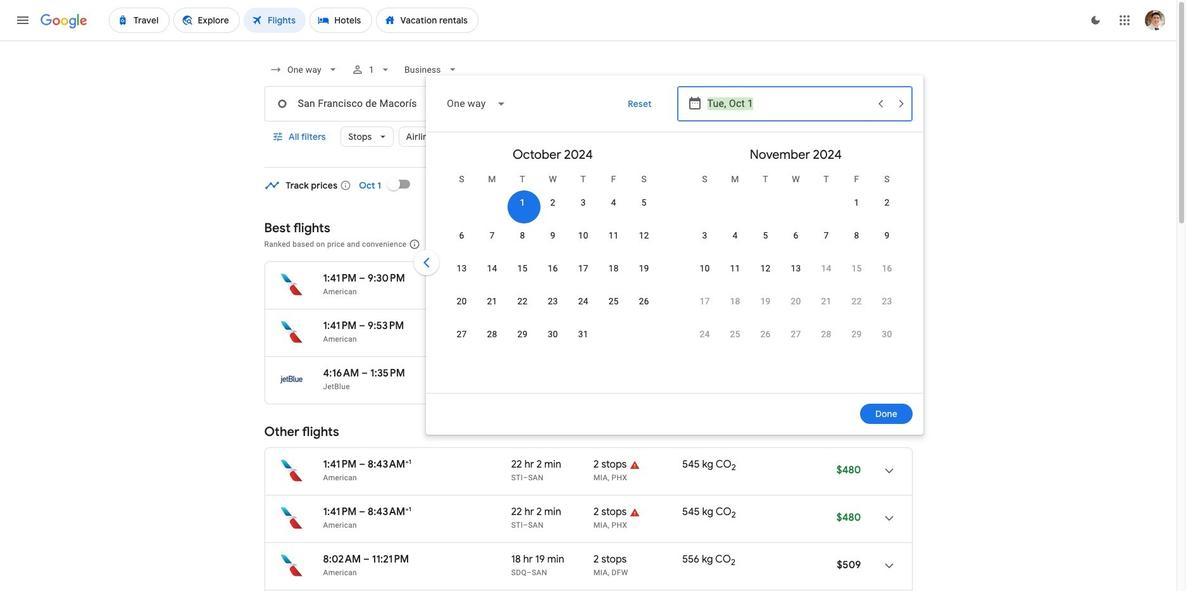 Task type: vqa. For each thing, say whether or not it's contained in the screenshot.
Sun, Nov 24 element
yes



Task type: locate. For each thing, give the bounding box(es) containing it.
fri, nov 22 element
[[852, 295, 862, 308]]

Departure time: 1:41 PM. text field
[[323, 272, 357, 285], [323, 320, 357, 332], [323, 506, 357, 519]]

1 total duration 22 hr 2 min. element from the top
[[512, 458, 594, 473]]

2 vertical spatial departure time: 1:41 pm. text field
[[323, 506, 357, 519]]

change appearance image
[[1081, 5, 1111, 35]]

sat, oct 26 element
[[639, 295, 649, 308]]

0 vertical spatial 480 us dollars text field
[[837, 464, 862, 477]]

Arrival time: 9:30 PM. text field
[[368, 272, 405, 285]]

sun, nov 17 element
[[700, 295, 710, 308]]

1 leaves cibao international airport at 1:41 pm on tuesday, october 1 and arrives at san diego international airport - terminal 1 at 8:43 am on wednesday, october 2. element from the top
[[323, 458, 412, 471]]

departure time: 1:41 pm. text field for leaves cibao international airport at 1:41 pm on tuesday, october 1 and arrives at san diego international airport - terminal 1 at 9:53 pm on tuesday, october 1. element
[[323, 320, 357, 332]]

leaves cibao international airport at 1:41 pm on tuesday, october 1 and arrives at san diego international airport - terminal 1 at 9:53 pm on tuesday, october 1. element
[[323, 320, 404, 332]]

1 departure time: 1:41 pm. text field from the top
[[323, 272, 357, 285]]

None text field
[[264, 86, 463, 122]]

thu, oct 17 element
[[578, 262, 589, 275]]

2 stops flight. element
[[594, 272, 627, 287], [594, 458, 627, 473], [594, 506, 627, 521], [594, 553, 627, 568]]

main content
[[264, 169, 913, 591]]

Arrival time: 8:43 AM on  Wednesday, October 2. text field
[[368, 505, 412, 519]]

tue, nov 26 element
[[761, 328, 771, 341]]

tue, oct 29 element
[[518, 328, 528, 341]]

2 total duration 22 hr 2 min. element from the top
[[512, 506, 594, 521]]

flight details. leaves cibao international airport at 1:41 pm on tuesday, october 1 and arrives at san diego international airport - terminal 1 at 8:43 am on wednesday, october 2. image
[[874, 456, 905, 486], [874, 503, 905, 534]]

flight details. leaves las américas international airport at 8:02 am on tuesday, october 1 and arrives at san diego international airport - terminal 1 at 11:21 pm on tuesday, october 1. image
[[874, 551, 905, 581]]

mon, nov 18 element
[[730, 295, 741, 308]]

2 flight details. leaves cibao international airport at 1:41 pm on tuesday, october 1 and arrives at san diego international airport - terminal 1 at 8:43 am on wednesday, october 2. image from the top
[[874, 503, 905, 534]]

leaves cibao international airport at 1:41 pm on tuesday, october 1 and arrives at san diego international airport - terminal 1 at 8:43 am on wednesday, october 2. element up leaves las américas international airport at 8:02 am on tuesday, october 1 and arrives at san diego international airport - terminal 1 at 11:21 pm on tuesday, october 1. "element" at the left bottom of page
[[323, 505, 412, 519]]

fri, nov 1 element
[[855, 196, 860, 209]]

thu, oct 24 element
[[578, 295, 589, 308]]

None field
[[264, 58, 344, 81], [400, 58, 464, 81], [437, 89, 516, 119], [264, 58, 344, 81], [400, 58, 464, 81], [437, 89, 516, 119]]

wed, oct 2 element
[[551, 196, 556, 209]]

1 480 us dollars text field from the top
[[837, 464, 862, 477]]

fri, oct 4 element
[[611, 196, 617, 209]]

departure time: 1:41 pm. text field down departure time: 1:41 pm. text field
[[323, 506, 357, 519]]

layover (1 of 1) is a 2 hr 10 min layover at boston logan international airport in boston. element
[[594, 382, 676, 392]]

2 leaves cibao international airport at 1:41 pm on tuesday, october 1 and arrives at san diego international airport - terminal 1 at 8:43 am on wednesday, october 2. element from the top
[[323, 505, 412, 519]]

row up 'wed, oct 23' element
[[447, 256, 660, 293]]

total duration 22 hr 2 min. element
[[512, 458, 594, 473], [512, 506, 594, 521]]

3 2 stops flight. element from the top
[[594, 506, 627, 521]]

departure time: 1:41 pm. text field left arrival time: 9:30 pm. text box
[[323, 272, 357, 285]]

thu, nov 14 element
[[822, 262, 832, 275]]

leaves cibao international airport at 1:41 pm on tuesday, october 1 and arrives at san diego international airport - terminal 1 at 8:43 am on wednesday, october 2. element up arrival time: 8:43 am on  wednesday, october 2. text field
[[323, 458, 412, 471]]

row down tue, oct 22 element
[[447, 322, 599, 358]]

flight details. leaves cibao international airport at 1:41 pm on tuesday, october 1 and arrives at san diego international airport - terminal 1 at 8:43 am on wednesday, october 2. image for layover (1 of 2) is a 5 hr 30 min layover at miami international airport in miami. layover (2 of 2) is a 8 hr 15 min overnight layover at phoenix sky harbor international airport in phoenix. element's "480 us dollars" text box
[[874, 456, 905, 486]]

sat, nov 16 element
[[882, 262, 893, 275]]

wed, nov 6 element
[[794, 229, 799, 242]]

sat, nov 23 element
[[882, 295, 893, 308]]

Departure text field
[[708, 87, 870, 121], [708, 87, 870, 121]]

509 US dollars text field
[[837, 559, 862, 572]]

Departure time: 1:41 PM. text field
[[323, 458, 357, 471]]

0 vertical spatial leaves cibao international airport at 1:41 pm on tuesday, october 1 and arrives at san diego international airport - terminal 1 at 8:43 am on wednesday, october 2. element
[[323, 458, 412, 471]]

1 2 stops flight. element from the top
[[594, 272, 627, 287]]

row
[[508, 186, 660, 227], [842, 186, 903, 227], [447, 224, 660, 260], [690, 224, 903, 260], [447, 256, 660, 293], [690, 256, 903, 293], [447, 289, 660, 325], [690, 289, 903, 325], [447, 322, 599, 358], [690, 322, 903, 358]]

fri, oct 11 element
[[609, 229, 619, 242]]

tue, oct 1, departure date. element
[[520, 196, 525, 209]]

sun, oct 27 element
[[457, 328, 467, 341]]

1 flight details. leaves cibao international airport at 1:41 pm on tuesday, october 1 and arrives at san diego international airport - terminal 1 at 8:43 am on wednesday, october 2. image from the top
[[874, 456, 905, 486]]

leaves cibao international airport at 1:41 pm on tuesday, october 1 and arrives at san diego international airport - terminal 1 at 9:30 pm on tuesday, october 1. element
[[323, 272, 405, 285]]

row up wed, nov 27 element
[[690, 289, 903, 325]]

1 vertical spatial flight details. leaves cibao international airport at 1:41 pm on tuesday, october 1 and arrives at san diego international airport - terminal 1 at 8:43 am on wednesday, october 2. image
[[874, 503, 905, 534]]

2 2 stops flight. element from the top
[[594, 458, 627, 473]]

tue, oct 8 element
[[520, 229, 525, 242]]

row up sat, nov 9 element at the right of the page
[[842, 186, 903, 227]]

learn more about ranking image
[[409, 239, 421, 250]]

480 us dollars text field for layover (1 of 2) is a 5 hr 30 min layover at miami international airport in miami. layover (2 of 2) is a 8 hr 15 min overnight layover at phoenix sky harbor international airport in phoenix. element
[[837, 464, 862, 477]]

row down wed, nov 20 element
[[690, 322, 903, 358]]

2 480 us dollars text field from the top
[[837, 512, 862, 524]]

1 vertical spatial total duration 22 hr 2 min. element
[[512, 506, 594, 521]]

0 vertical spatial flight details. leaves cibao international airport at 1:41 pm on tuesday, october 1 and arrives at san diego international airport - terminal 1 at 8:43 am on wednesday, october 2. image
[[874, 456, 905, 486]]

sun, oct 6 element
[[459, 229, 465, 242]]

tue, nov 5 element
[[763, 229, 768, 242]]

grid
[[432, 137, 918, 401]]

wed, nov 20 element
[[791, 295, 801, 308]]

total duration 22 hr 2 min. element for 3rd 2 stops flight. element from the bottom
[[512, 458, 594, 473]]

sat, oct 19 element
[[639, 262, 649, 275]]

mon, nov 25 element
[[730, 328, 741, 341]]

mon, oct 7 element
[[490, 229, 495, 242]]

0 vertical spatial departure time: 1:41 pm. text field
[[323, 272, 357, 285]]

480 US dollars text field
[[837, 464, 862, 477], [837, 512, 862, 524]]

row up wed, nov 20 element
[[690, 256, 903, 293]]

1 vertical spatial departure time: 1:41 pm. text field
[[323, 320, 357, 332]]

total duration 10 hr 49 min. element
[[512, 272, 594, 287]]

total duration 22 hr 2 min. element for third 2 stops flight. element from the top of the page
[[512, 506, 594, 521]]

0 vertical spatial total duration 22 hr 2 min. element
[[512, 458, 594, 473]]

tue, oct 15 element
[[518, 262, 528, 275]]

None search field
[[264, 54, 924, 435]]

mon, oct 21 element
[[487, 295, 497, 308]]

row up wed, nov 13 element
[[690, 224, 903, 260]]

tue, nov 19 element
[[761, 295, 771, 308]]

thu, oct 3 element
[[581, 196, 586, 209]]

1 vertical spatial leaves cibao international airport at 1:41 pm on tuesday, october 1 and arrives at san diego international airport - terminal 1 at 8:43 am on wednesday, october 2. element
[[323, 505, 412, 519]]

swap origin and destination. image
[[458, 96, 473, 111]]

Arrival time: 1:35 PM. text field
[[370, 367, 405, 380]]

thu, oct 31 element
[[578, 328, 589, 341]]

2 departure time: 1:41 pm. text field from the top
[[323, 320, 357, 332]]

sat, nov 2 element
[[885, 196, 890, 209]]

row group
[[432, 137, 675, 388], [675, 137, 918, 388]]

mon, oct 28 element
[[487, 328, 497, 341]]

leaves cibao international airport at 1:41 pm on tuesday, october 1 and arrives at san diego international airport - terminal 1 at 8:43 am on wednesday, october 2. element
[[323, 458, 412, 471], [323, 505, 412, 519]]

leaves las américas international airport at 8:02 am on tuesday, october 1 and arrives at san diego international airport - terminal 1 at 11:21 pm on tuesday, october 1. element
[[323, 553, 409, 566]]

layover (1 of 2) is a 1 hr 50 min layover at miami international airport in miami. layover (2 of 2) is a 11 hr 58 min overnight layover at phoenix sky harbor international airport in phoenix. element
[[594, 521, 676, 531]]

departure time: 1:41 pm. text field left arrival time: 9:53 pm. text box
[[323, 320, 357, 332]]

tue, oct 22 element
[[518, 295, 528, 308]]

sun, oct 20 element
[[457, 295, 467, 308]]

leaves cibao international airport at 1:41 pm on tuesday, october 1 and arrives at san diego international airport - terminal 1 at 8:43 am on wednesday, october 2. element for total duration 22 hr 2 min. element corresponding to 3rd 2 stops flight. element from the bottom
[[323, 458, 412, 471]]

1 vertical spatial 480 us dollars text field
[[837, 512, 862, 524]]



Task type: describe. For each thing, give the bounding box(es) containing it.
fri, oct 25 element
[[609, 295, 619, 308]]

wed, oct 30 element
[[548, 328, 558, 341]]

967 US dollars text field
[[839, 325, 862, 338]]

fri, nov 8 element
[[855, 229, 860, 242]]

row up the thu, oct 10 'element'
[[508, 186, 660, 227]]

fri, nov 29 element
[[852, 328, 862, 341]]

departure time: 1:41 pm. text field for leaves cibao international airport at 1:41 pm on tuesday, october 1 and arrives at san diego international airport - terminal 1 at 9:30 pm on tuesday, october 1. element
[[323, 272, 357, 285]]

loading results progress bar
[[0, 41, 1177, 43]]

total duration 18 hr 19 min. element
[[512, 553, 594, 568]]

wed, oct 16 element
[[548, 262, 558, 275]]

fri, oct 18 element
[[609, 262, 619, 275]]

layover (1 of 2) is a 1 hr 35 min layover at miami international airport in miami. layover (2 of 2) is a 8 hr 25 min layover at dallas/fort worth international airport in dallas. element
[[594, 568, 676, 578]]

previous image
[[411, 248, 442, 278]]

row up wed, oct 16 element
[[447, 224, 660, 260]]

sun, nov 24 element
[[700, 328, 710, 341]]

flight details. leaves cibao international airport at 1:41 pm on tuesday, october 1 and arrives at san diego international airport - terminal 1 at 8:43 am on wednesday, october 2. image for layover (1 of 2) is a 1 hr 50 min layover at miami international airport in miami. layover (2 of 2) is a 11 hr 58 min overnight layover at phoenix sky harbor international airport in phoenix. element "480 us dollars" text box
[[874, 503, 905, 534]]

mon, nov 11 element
[[730, 262, 741, 275]]

find the best price region
[[264, 169, 913, 211]]

learn more about tracked prices image
[[340, 180, 352, 191]]

fri, nov 15 element
[[852, 262, 862, 275]]

thu, nov 7 element
[[824, 229, 829, 242]]

sat, nov 9 element
[[885, 229, 890, 242]]

mon, nov 4 element
[[733, 229, 738, 242]]

Arrival time: 8:43 AM on  Wednesday, October 2. text field
[[368, 458, 412, 471]]

mon, oct 14 element
[[487, 262, 497, 275]]

sat, nov 30 element
[[882, 328, 893, 341]]

total duration 11 hr 12 min. element
[[512, 320, 594, 334]]

Arrival time: 9:53 PM. text field
[[368, 320, 404, 332]]

leaves cibao international airport at 4:16 am on tuesday, october 1 and arrives at san diego international airport - terminal 1 at 1:35 pm on tuesday, october 1. element
[[323, 367, 405, 380]]

wed, nov 27 element
[[791, 328, 801, 341]]

wed, oct 23 element
[[548, 295, 558, 308]]

wed, oct 9 element
[[551, 229, 556, 242]]

leaves cibao international airport at 1:41 pm on tuesday, october 1 and arrives at san diego international airport - terminal 1 at 8:43 am on wednesday, october 2. element for total duration 22 hr 2 min. element corresponding to third 2 stops flight. element from the top of the page
[[323, 505, 412, 519]]

Arrival time: 11:21 PM. text field
[[372, 553, 409, 566]]

Departure time: 8:02 AM. text field
[[323, 553, 361, 566]]

4 2 stops flight. element from the top
[[594, 553, 627, 568]]

sun, nov 10 element
[[700, 262, 710, 275]]

sat, oct 5 element
[[642, 196, 647, 209]]

1 row group from the left
[[432, 137, 675, 388]]

sun, oct 13 element
[[457, 262, 467, 275]]

wed, nov 13 element
[[791, 262, 801, 275]]

sat, oct 12 element
[[639, 229, 649, 242]]

480 us dollars text field for layover (1 of 2) is a 1 hr 50 min layover at miami international airport in miami. layover (2 of 2) is a 11 hr 58 min overnight layover at phoenix sky harbor international airport in phoenix. element
[[837, 512, 862, 524]]

2 row group from the left
[[675, 137, 918, 388]]

thu, oct 10 element
[[578, 229, 589, 242]]

layover (1 of 2) is a 5 hr 30 min layover at miami international airport in miami. layover (2 of 2) is a 8 hr 15 min overnight layover at phoenix sky harbor international airport in phoenix. element
[[594, 473, 676, 483]]

main menu image
[[15, 13, 30, 28]]

thu, nov 21 element
[[822, 295, 832, 308]]

row up wed, oct 30 element
[[447, 289, 660, 325]]

3 departure time: 1:41 pm. text field from the top
[[323, 506, 357, 519]]

thu, nov 28 element
[[822, 328, 832, 341]]

tue, nov 12 element
[[761, 262, 771, 275]]

sun, nov 3 element
[[703, 229, 708, 242]]

Departure time: 4:16 AM. text field
[[323, 367, 359, 380]]



